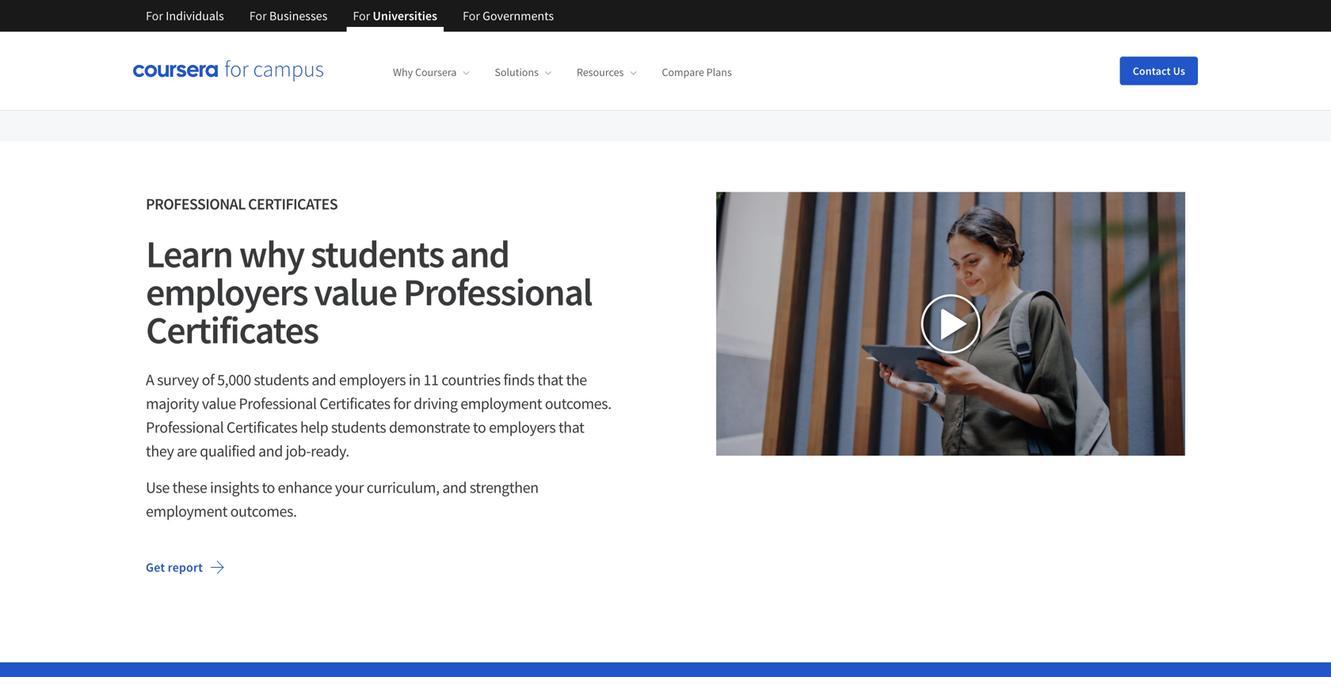 Task type: locate. For each thing, give the bounding box(es) containing it.
employment
[[461, 394, 542, 414], [146, 502, 227, 522]]

individuals
[[166, 8, 224, 24]]

outcomes. down insights
[[230, 502, 297, 522]]

and
[[450, 230, 509, 278], [312, 370, 336, 390], [258, 442, 283, 461], [442, 478, 467, 498]]

for left "universities"
[[353, 8, 370, 24]]

employers
[[146, 268, 308, 316], [339, 370, 406, 390], [489, 418, 556, 438]]

for for universities
[[353, 8, 370, 24]]

professional inside 'learn why students and employers value professional certificates'
[[403, 268, 592, 316]]

strengthen
[[470, 478, 539, 498]]

for for governments
[[463, 8, 480, 24]]

for
[[393, 394, 411, 414]]

learn
[[146, 230, 233, 278]]

0 horizontal spatial value
[[202, 394, 236, 414]]

value
[[314, 268, 397, 316], [202, 394, 236, 414]]

why
[[393, 65, 413, 79]]

report
[[168, 560, 203, 576]]

for left governments
[[463, 8, 480, 24]]

students inside 'learn why students and employers value professional certificates'
[[311, 230, 444, 278]]

ready.
[[311, 442, 349, 461]]

that down the
[[559, 418, 584, 438]]

employment inside use these insights to enhance your curriculum, and strengthen employment outcomes.
[[146, 502, 227, 522]]

help
[[300, 418, 328, 438]]

get
[[146, 560, 165, 576]]

0 vertical spatial employment
[[461, 394, 542, 414]]

1 vertical spatial that
[[559, 418, 584, 438]]

compare
[[662, 65, 704, 79]]

1 horizontal spatial value
[[314, 268, 397, 316]]

3 for from the left
[[353, 8, 370, 24]]

for left businesses at the left of page
[[249, 8, 267, 24]]

value inside a survey of 5,000 students and employers in 11 countries finds that the majority value professional certificates for driving employment outcomes. professional certificates help students demonstrate to employers that they are qualified and job-ready.
[[202, 394, 236, 414]]

0 vertical spatial that
[[537, 370, 563, 390]]

to right insights
[[262, 478, 275, 498]]

students
[[311, 230, 444, 278], [254, 370, 309, 390], [331, 418, 386, 438]]

0 horizontal spatial to
[[262, 478, 275, 498]]

2 vertical spatial employers
[[489, 418, 556, 438]]

that left the
[[537, 370, 563, 390]]

1 vertical spatial value
[[202, 394, 236, 414]]

demonstrate
[[389, 418, 470, 438]]

outcomes. inside use these insights to enhance your curriculum, and strengthen employment outcomes.
[[230, 502, 297, 522]]

professional certificates
[[146, 194, 338, 214]]

0 vertical spatial outcomes.
[[545, 394, 612, 414]]

outcomes.
[[545, 394, 612, 414], [230, 502, 297, 522]]

2 vertical spatial students
[[331, 418, 386, 438]]

use these insights to enhance your curriculum, and strengthen employment outcomes.
[[146, 478, 539, 522]]

2 for from the left
[[249, 8, 267, 24]]

coursera
[[415, 65, 457, 79]]

contact us
[[1133, 64, 1186, 78]]

0 vertical spatial value
[[314, 268, 397, 316]]

these
[[172, 478, 207, 498]]

certificates up qualified
[[227, 418, 297, 438]]

certificates up 5,000
[[146, 306, 318, 354]]

solutions
[[495, 65, 539, 79]]

that
[[537, 370, 563, 390], [559, 418, 584, 438]]

0 horizontal spatial employment
[[146, 502, 227, 522]]

1 vertical spatial employers
[[339, 370, 406, 390]]

contact us button
[[1121, 57, 1198, 85]]

5,000
[[217, 370, 251, 390]]

1 horizontal spatial outcomes.
[[545, 394, 612, 414]]

job-
[[286, 442, 311, 461]]

professional
[[146, 194, 245, 214], [403, 268, 592, 316], [239, 394, 317, 414], [146, 418, 224, 438]]

for for businesses
[[249, 8, 267, 24]]

governments
[[483, 8, 554, 24]]

11
[[424, 370, 439, 390]]

employment down the finds on the left bottom of page
[[461, 394, 542, 414]]

survey
[[157, 370, 199, 390]]

0 vertical spatial employers
[[146, 268, 308, 316]]

to down countries
[[473, 418, 486, 438]]

0 vertical spatial to
[[473, 418, 486, 438]]

universities
[[373, 8, 437, 24]]

in
[[409, 370, 421, 390]]

employment down these
[[146, 502, 227, 522]]

certificates
[[248, 194, 338, 214], [146, 306, 318, 354], [320, 394, 390, 414], [227, 418, 297, 438]]

for universities
[[353, 8, 437, 24]]

majority
[[146, 394, 199, 414]]

outcomes. down the
[[545, 394, 612, 414]]

for businesses
[[249, 8, 328, 24]]

for
[[146, 8, 163, 24], [249, 8, 267, 24], [353, 8, 370, 24], [463, 8, 480, 24]]

employment inside a survey of 5,000 students and employers in 11 countries finds that the majority value professional certificates for driving employment outcomes. professional certificates help students demonstrate to employers that they are qualified and job-ready.
[[461, 394, 542, 414]]

micro-credentials video thumb image
[[717, 192, 1186, 456]]

to
[[473, 418, 486, 438], [262, 478, 275, 498]]

1 horizontal spatial to
[[473, 418, 486, 438]]

for left individuals
[[146, 8, 163, 24]]

4 for from the left
[[463, 8, 480, 24]]

finds
[[504, 370, 535, 390]]

curriculum,
[[367, 478, 440, 498]]

0 horizontal spatial employers
[[146, 268, 308, 316]]

coursera for campus image
[[133, 60, 323, 82]]

1 horizontal spatial employment
[[461, 394, 542, 414]]

0 horizontal spatial outcomes.
[[230, 502, 297, 522]]

driving
[[414, 394, 458, 414]]

1 horizontal spatial employers
[[339, 370, 406, 390]]

1 vertical spatial employment
[[146, 502, 227, 522]]

1 for from the left
[[146, 8, 163, 24]]

1 vertical spatial to
[[262, 478, 275, 498]]

0 vertical spatial students
[[311, 230, 444, 278]]

1 vertical spatial outcomes.
[[230, 502, 297, 522]]

a
[[146, 370, 154, 390]]

value inside 'learn why students and employers value professional certificates'
[[314, 268, 397, 316]]



Task type: describe. For each thing, give the bounding box(es) containing it.
certificates up why
[[248, 194, 338, 214]]

certificates inside 'learn why students and employers value professional certificates'
[[146, 306, 318, 354]]

2 horizontal spatial employers
[[489, 418, 556, 438]]

of
[[202, 370, 214, 390]]

are
[[177, 442, 197, 461]]

qualified
[[200, 442, 256, 461]]

businesses
[[269, 8, 328, 24]]

a survey of 5,000 students and employers in 11 countries finds that the majority value professional certificates for driving employment outcomes. professional certificates help students demonstrate to employers that they are qualified and job-ready.
[[146, 370, 612, 461]]

employers inside 'learn why students and employers value professional certificates'
[[146, 268, 308, 316]]

and inside use these insights to enhance your curriculum, and strengthen employment outcomes.
[[442, 478, 467, 498]]

for individuals
[[146, 8, 224, 24]]

1 vertical spatial students
[[254, 370, 309, 390]]

enhance
[[278, 478, 332, 498]]

banner navigation
[[133, 0, 567, 32]]

contact
[[1133, 64, 1171, 78]]

and inside 'learn why students and employers value professional certificates'
[[450, 230, 509, 278]]

for for individuals
[[146, 8, 163, 24]]

outcomes. inside a survey of 5,000 students and employers in 11 countries finds that the majority value professional certificates for driving employment outcomes. professional certificates help students demonstrate to employers that they are qualified and job-ready.
[[545, 394, 612, 414]]

compare plans link
[[662, 65, 732, 79]]

to inside a survey of 5,000 students and employers in 11 countries finds that the majority value professional certificates for driving employment outcomes. professional certificates help students demonstrate to employers that they are qualified and job-ready.
[[473, 418, 486, 438]]

compare plans
[[662, 65, 732, 79]]

resources link
[[577, 65, 637, 79]]

solutions link
[[495, 65, 552, 79]]

for governments
[[463, 8, 554, 24]]

why coursera link
[[393, 65, 469, 79]]

why
[[239, 230, 304, 278]]

plans
[[707, 65, 732, 79]]

the
[[566, 370, 587, 390]]

to inside use these insights to enhance your curriculum, and strengthen employment outcomes.
[[262, 478, 275, 498]]

get report
[[146, 560, 203, 576]]

they
[[146, 442, 174, 461]]

certificates left "for"
[[320, 394, 390, 414]]

learn why students and employers value professional certificates
[[146, 230, 592, 354]]

insights
[[210, 478, 259, 498]]

your
[[335, 478, 364, 498]]

get report link
[[133, 549, 238, 587]]

resources
[[577, 65, 624, 79]]

use
[[146, 478, 170, 498]]

us
[[1174, 64, 1186, 78]]

why coursera
[[393, 65, 457, 79]]

countries
[[442, 370, 501, 390]]



Task type: vqa. For each thing, say whether or not it's contained in the screenshot.
5,000
yes



